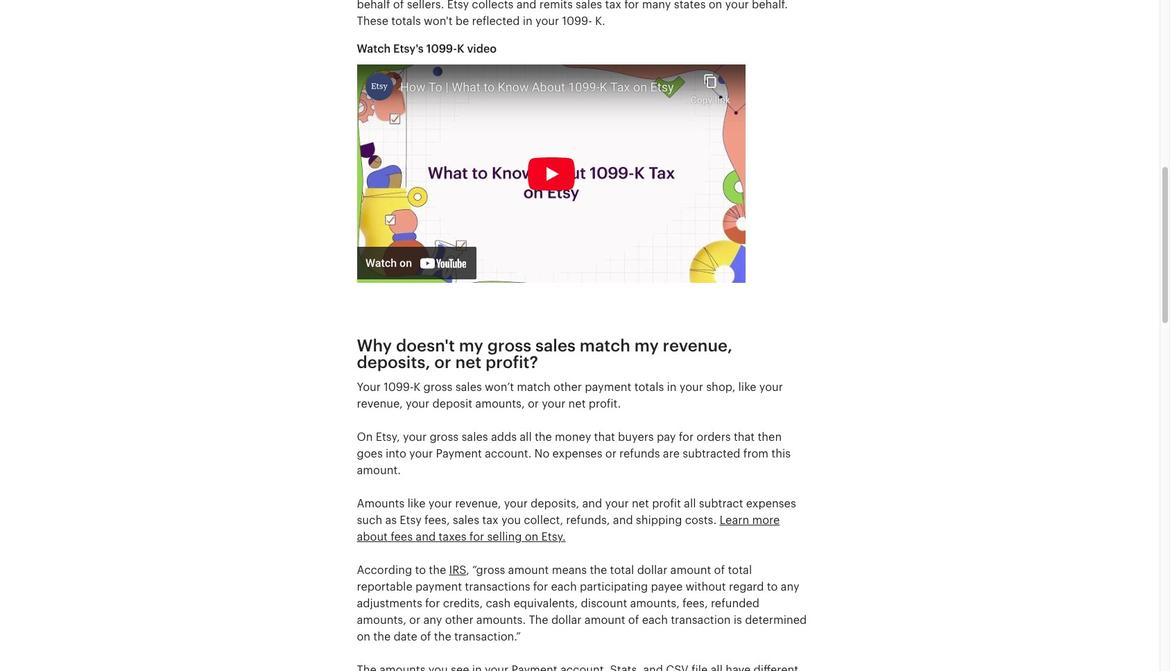 Task type: describe. For each thing, give the bounding box(es) containing it.
your left behalf.
[[725, 0, 749, 10]]

and right refunds, in the bottom of the page
[[613, 514, 633, 526]]

costs.
[[685, 514, 717, 526]]

such
[[357, 514, 382, 526]]

the left irs link
[[429, 564, 446, 576]]

fees
[[391, 531, 413, 543]]

on inside , "gross amount means the total dollar amount of total reportable payment transactions for each participating payee without regard to any adjustments for credits, cash equivalents, discount amounts, fees, refunded amounts, or any other amounts. the dollar amount of each transaction is determined on the date of the transaction."
[[357, 631, 370, 643]]

profit
[[652, 498, 681, 509]]

1 horizontal spatial 1099-
[[426, 43, 457, 54]]

collect,
[[524, 514, 563, 526]]

according
[[357, 564, 412, 576]]

payee
[[651, 581, 683, 593]]

payment inside your 1099-k gross sales won't match other payment totals in your shop, like your revenue, your deposit amounts, or your net profit.
[[585, 381, 631, 393]]

expenses inside amounts like your revenue, your deposits, and your net profit all subtract expenses such as etsy fees, sales tax you collect, refunds, and shipping costs.
[[746, 498, 796, 509]]

then
[[758, 431, 782, 443]]

your right into
[[409, 448, 433, 459]]

for inside etsy collects and remits sales tax for many states on your behalf. these totals won't be reflected in your 1099- k.
[[624, 0, 639, 10]]

and inside learn more about fees and taxes for selling on etsy.
[[416, 531, 436, 543]]

and up refunds, in the bottom of the page
[[582, 498, 602, 509]]

in inside your 1099-k gross sales won't match other payment totals in your shop, like your revenue, your deposit amounts, or your net profit.
[[667, 381, 677, 393]]

why doesn't my gross sales match my revenue, deposits, or net profit?
[[357, 336, 732, 371]]

cash
[[486, 598, 511, 609]]

amount.
[[357, 464, 401, 476]]

or inside why doesn't my gross sales match my revenue, deposits, or net profit?
[[434, 353, 451, 371]]

or inside your 1099-k gross sales won't match other payment totals in your shop, like your revenue, your deposit amounts, or your net profit.
[[528, 398, 539, 410]]

amounts, inside your 1099-k gross sales won't match other payment totals in your shop, like your revenue, your deposit amounts, or your net profit.
[[475, 398, 525, 410]]

watch
[[357, 43, 391, 54]]

gross for your
[[430, 431, 459, 443]]

subtract
[[699, 498, 743, 509]]

credits,
[[443, 598, 483, 609]]

won't
[[424, 15, 453, 27]]

date
[[394, 631, 417, 643]]

means
[[552, 564, 587, 576]]

remits
[[539, 0, 573, 10]]

payment inside , "gross amount means the total dollar amount of total reportable payment transactions for each participating payee without regard to any adjustments for credits, cash equivalents, discount amounts, fees, refunded amounts, or any other amounts. the dollar amount of each transaction is determined on the date of the transaction."
[[415, 581, 462, 593]]

transactions
[[465, 581, 530, 593]]

the
[[529, 614, 548, 626]]

etsy.
[[541, 531, 566, 543]]

determined
[[745, 614, 807, 626]]

deposits, inside amounts like your revenue, your deposits, and your net profit all subtract expenses such as etsy fees, sales tax you collect, refunds, and shipping costs.
[[531, 498, 579, 509]]

from
[[743, 448, 768, 459]]

deposits, inside why doesn't my gross sales match my revenue, deposits, or net profit?
[[357, 353, 430, 371]]

etsy's
[[393, 43, 424, 54]]

goes
[[357, 448, 383, 459]]

adds
[[491, 431, 517, 443]]

your
[[357, 381, 381, 393]]

transaction."
[[454, 631, 521, 643]]

profit.
[[589, 398, 621, 410]]

states
[[674, 0, 706, 10]]

1 horizontal spatial amount
[[585, 614, 625, 626]]

totals inside your 1099-k gross sales won't match other payment totals in your shop, like your revenue, your deposit amounts, or your net profit.
[[634, 381, 664, 393]]

like inside your 1099-k gross sales won't match other payment totals in your shop, like your revenue, your deposit amounts, or your net profit.
[[738, 381, 756, 393]]

and inside etsy collects and remits sales tax for many states on your behalf. these totals won't be reflected in your 1099- k.
[[516, 0, 536, 10]]

your up refunds, in the bottom of the page
[[605, 498, 629, 509]]

won't
[[485, 381, 514, 393]]

refunds
[[619, 448, 660, 459]]

into
[[386, 448, 406, 459]]

selling
[[487, 531, 522, 543]]

the up "participating"
[[590, 564, 607, 576]]

sales for tax
[[576, 0, 602, 10]]

payment
[[436, 448, 482, 459]]

video
[[467, 43, 497, 54]]

participating
[[580, 581, 648, 593]]

subtracted
[[683, 448, 740, 459]]

for inside learn more about fees and taxes for selling on etsy.
[[469, 531, 484, 543]]

pay
[[657, 431, 676, 443]]

on etsy, your gross sales adds all the money that buyers pay for orders that then goes into your payment account. no expenses or refunds are subtracted from this amount.
[[357, 431, 791, 476]]

gross for my
[[487, 336, 531, 355]]

for left the credits,
[[425, 598, 440, 609]]

all inside amounts like your revenue, your deposits, and your net profit all subtract expenses such as etsy fees, sales tax you collect, refunds, and shipping costs.
[[684, 498, 696, 509]]

other inside , "gross amount means the total dollar amount of total reportable payment transactions for each participating payee without regard to any adjustments for credits, cash equivalents, discount amounts, fees, refunded amounts, or any other amounts. the dollar amount of each transaction is determined on the date of the transaction."
[[445, 614, 473, 626]]

about
[[357, 531, 388, 543]]

watch etsy's 1099-k video
[[357, 43, 497, 54]]

gross for k
[[423, 381, 452, 393]]

your left deposit
[[406, 398, 429, 410]]

2 horizontal spatial amounts,
[[630, 598, 680, 609]]

1099- inside etsy collects and remits sales tax for many states on your behalf. these totals won't be reflected in your 1099- k.
[[562, 15, 592, 27]]

, "gross amount means the total dollar amount of total reportable payment transactions for each participating payee without regard to any adjustments for credits, cash equivalents, discount amounts, fees, refunded amounts, or any other amounts. the dollar amount of each transaction is determined on the date of the transaction."
[[357, 564, 807, 643]]

0 horizontal spatial amount
[[508, 564, 549, 576]]

1 horizontal spatial each
[[642, 614, 668, 626]]

etsy inside etsy collects and remits sales tax for many states on your behalf. these totals won't be reflected in your 1099- k.
[[447, 0, 469, 10]]

equivalents,
[[514, 598, 578, 609]]

k inside your 1099-k gross sales won't match other payment totals in your shop, like your revenue, your deposit amounts, or your net profit.
[[414, 381, 421, 393]]

buyers
[[618, 431, 654, 443]]

shipping
[[636, 514, 682, 526]]

irs link
[[449, 564, 466, 576]]

1 my from the left
[[459, 336, 483, 355]]

1099- inside your 1099-k gross sales won't match other payment totals in your shop, like your revenue, your deposit amounts, or your net profit.
[[384, 381, 414, 393]]

amounts.
[[476, 614, 526, 626]]

according to the irs
[[357, 564, 466, 576]]

0 vertical spatial k
[[457, 43, 464, 54]]

no
[[534, 448, 549, 459]]

k.
[[595, 15, 605, 27]]

orders
[[697, 431, 731, 443]]

revenue, inside your 1099-k gross sales won't match other payment totals in your shop, like your revenue, your deposit amounts, or your net profit.
[[357, 398, 403, 410]]

doesn't
[[396, 336, 455, 355]]

you
[[501, 514, 521, 526]]

without
[[686, 581, 726, 593]]

all inside on etsy, your gross sales adds all the money that buyers pay for orders that then goes into your payment account. no expenses or refunds are subtracted from this amount.
[[520, 431, 532, 443]]

your up into
[[403, 431, 427, 443]]

account.
[[485, 448, 532, 459]]

2 horizontal spatial amount
[[670, 564, 711, 576]]

on inside learn more about fees and taxes for selling on etsy.
[[525, 531, 538, 543]]

your up money at bottom
[[542, 398, 566, 410]]

irs
[[449, 564, 466, 576]]

taxes
[[439, 531, 467, 543]]

2 total from the left
[[728, 564, 752, 576]]

0 horizontal spatial dollar
[[551, 614, 582, 626]]



Task type: vqa. For each thing, say whether or not it's contained in the screenshot.
Body.
no



Task type: locate. For each thing, give the bounding box(es) containing it.
amount up the transactions
[[508, 564, 549, 576]]

1 that from the left
[[594, 431, 615, 443]]

0 vertical spatial deposits,
[[357, 353, 430, 371]]

net
[[455, 353, 481, 371], [568, 398, 586, 410], [632, 498, 649, 509]]

0 vertical spatial payment
[[585, 381, 631, 393]]

1 vertical spatial etsy
[[400, 514, 422, 526]]

sales up taxes on the bottom left of page
[[453, 514, 479, 526]]

any down according to the irs
[[423, 614, 442, 626]]

on left date at the bottom
[[357, 631, 370, 643]]

deposits, up the your
[[357, 353, 430, 371]]

1 vertical spatial amounts,
[[630, 598, 680, 609]]

more
[[752, 514, 780, 526]]

0 horizontal spatial match
[[517, 381, 551, 393]]

1 horizontal spatial expenses
[[746, 498, 796, 509]]

0 vertical spatial all
[[520, 431, 532, 443]]

0 horizontal spatial etsy
[[400, 514, 422, 526]]

are
[[663, 448, 680, 459]]

1 horizontal spatial to
[[767, 581, 778, 593]]

sales up your 1099-k gross sales won't match other payment totals in your shop, like your revenue, your deposit amounts, or your net profit.
[[535, 336, 576, 355]]

deposits,
[[357, 353, 430, 371], [531, 498, 579, 509]]

0 horizontal spatial that
[[594, 431, 615, 443]]

fees,
[[424, 514, 450, 526], [683, 598, 708, 609]]

the inside on etsy, your gross sales adds all the money that buyers pay for orders that then goes into your payment account. no expenses or refunds are subtracted from this amount.
[[535, 431, 552, 443]]

1 horizontal spatial fees,
[[683, 598, 708, 609]]

dollar down equivalents,
[[551, 614, 582, 626]]

1 vertical spatial of
[[628, 614, 639, 626]]

for up equivalents,
[[533, 581, 548, 593]]

2 horizontal spatial of
[[714, 564, 725, 576]]

tax inside amounts like your revenue, your deposits, and your net profit all subtract expenses such as etsy fees, sales tax you collect, refunds, and shipping costs.
[[482, 514, 498, 526]]

totals inside etsy collects and remits sales tax for many states on your behalf. these totals won't be reflected in your 1099- k.
[[391, 15, 421, 27]]

any
[[781, 581, 799, 593], [423, 614, 442, 626]]

2 vertical spatial on
[[357, 631, 370, 643]]

2 vertical spatial 1099-
[[384, 381, 414, 393]]

revenue,
[[663, 336, 732, 355], [357, 398, 403, 410], [455, 498, 501, 509]]

0 vertical spatial in
[[523, 15, 533, 27]]

2 vertical spatial revenue,
[[455, 498, 501, 509]]

sales inside why doesn't my gross sales match my revenue, deposits, or net profit?
[[535, 336, 576, 355]]

0 vertical spatial each
[[551, 581, 577, 593]]

other down why doesn't my gross sales match my revenue, deposits, or net profit?
[[553, 381, 582, 393]]

your up taxes on the bottom left of page
[[428, 498, 452, 509]]

etsy up be at top
[[447, 0, 469, 10]]

of
[[714, 564, 725, 576], [628, 614, 639, 626], [420, 631, 431, 643]]

like
[[738, 381, 756, 393], [407, 498, 426, 509]]

1 vertical spatial revenue,
[[357, 398, 403, 410]]

net inside why doesn't my gross sales match my revenue, deposits, or net profit?
[[455, 353, 481, 371]]

0 horizontal spatial totals
[[391, 15, 421, 27]]

1 horizontal spatial on
[[525, 531, 538, 543]]

all up costs.
[[684, 498, 696, 509]]

tax up k.
[[605, 0, 621, 10]]

net inside your 1099-k gross sales won't match other payment totals in your shop, like your revenue, your deposit amounts, or your net profit.
[[568, 398, 586, 410]]

match down profit?
[[517, 381, 551, 393]]

sales inside amounts like your revenue, your deposits, and your net profit all subtract expenses such as etsy fees, sales tax you collect, refunds, and shipping costs.
[[453, 514, 479, 526]]

of up without
[[714, 564, 725, 576]]

2 that from the left
[[734, 431, 755, 443]]

like right shop,
[[738, 381, 756, 393]]

sales for adds
[[462, 431, 488, 443]]

in inside etsy collects and remits sales tax for many states on your behalf. these totals won't be reflected in your 1099- k.
[[523, 15, 533, 27]]

total up regard at the bottom right of page
[[728, 564, 752, 576]]

transaction
[[671, 614, 731, 626]]

etsy collects and remits sales tax for many states on your behalf. these totals won't be reflected in your 1099- k.
[[357, 0, 788, 27]]

2 vertical spatial net
[[632, 498, 649, 509]]

total up "participating"
[[610, 564, 634, 576]]

"gross
[[472, 564, 505, 576]]

etsy up the "fees"
[[400, 514, 422, 526]]

fees, inside amounts like your revenue, your deposits, and your net profit all subtract expenses such as etsy fees, sales tax you collect, refunds, and shipping costs.
[[424, 514, 450, 526]]

in right reflected
[[523, 15, 533, 27]]

or up date at the bottom
[[409, 614, 420, 626]]

learn
[[720, 514, 749, 526]]

payment up profit.
[[585, 381, 631, 393]]

totals up etsy's
[[391, 15, 421, 27]]

the
[[535, 431, 552, 443], [429, 564, 446, 576], [590, 564, 607, 576], [373, 631, 391, 643], [434, 631, 451, 643]]

0 vertical spatial expenses
[[552, 448, 602, 459]]

expenses inside on etsy, your gross sales adds all the money that buyers pay for orders that then goes into your payment account. no expenses or refunds are subtracted from this amount.
[[552, 448, 602, 459]]

1 horizontal spatial match
[[580, 336, 630, 355]]

why
[[357, 336, 392, 355]]

or inside on etsy, your gross sales adds all the money that buyers pay for orders that then goes into your payment account. no expenses or refunds are subtracted from this amount.
[[605, 448, 616, 459]]

1 vertical spatial deposits,
[[531, 498, 579, 509]]

your up then
[[759, 381, 783, 393]]

etsy
[[447, 0, 469, 10], [400, 514, 422, 526]]

or inside , "gross amount means the total dollar amount of total reportable payment transactions for each participating payee without regard to any adjustments for credits, cash equivalents, discount amounts, fees, refunded amounts, or any other amounts. the dollar amount of each transaction is determined on the date of the transaction."
[[409, 614, 420, 626]]

payment
[[585, 381, 631, 393], [415, 581, 462, 593]]

1 vertical spatial each
[[642, 614, 668, 626]]

to right according
[[415, 564, 426, 576]]

1 horizontal spatial net
[[568, 398, 586, 410]]

tax
[[605, 0, 621, 10], [482, 514, 498, 526]]

0 horizontal spatial tax
[[482, 514, 498, 526]]

1 vertical spatial tax
[[482, 514, 498, 526]]

gross inside why doesn't my gross sales match my revenue, deposits, or net profit?
[[487, 336, 531, 355]]

reflected
[[472, 15, 520, 27]]

1 total from the left
[[610, 564, 634, 576]]

2 horizontal spatial revenue,
[[663, 336, 732, 355]]

your 1099-k gross sales won't match other payment totals in your shop, like your revenue, your deposit amounts, or your net profit.
[[357, 381, 783, 410]]

0 horizontal spatial any
[[423, 614, 442, 626]]

other
[[553, 381, 582, 393], [445, 614, 473, 626]]

amount
[[508, 564, 549, 576], [670, 564, 711, 576], [585, 614, 625, 626]]

0 horizontal spatial all
[[520, 431, 532, 443]]

1099- down won't
[[426, 43, 457, 54]]

be
[[456, 15, 469, 27]]

many
[[642, 0, 671, 10]]

any up the 'determined' at right
[[781, 581, 799, 593]]

and
[[516, 0, 536, 10], [582, 498, 602, 509], [613, 514, 633, 526], [416, 531, 436, 543]]

regard
[[729, 581, 764, 593]]

as
[[385, 514, 397, 526]]

k
[[457, 43, 464, 54], [414, 381, 421, 393]]

in
[[523, 15, 533, 27], [667, 381, 677, 393]]

0 vertical spatial totals
[[391, 15, 421, 27]]

fees, up taxes on the bottom left of page
[[424, 514, 450, 526]]

net left profit?
[[455, 353, 481, 371]]

on right the "states"
[[709, 0, 722, 10]]

the left date at the bottom
[[373, 631, 391, 643]]

of right date at the bottom
[[420, 631, 431, 643]]

amounts, down adjustments
[[357, 614, 406, 626]]

0 horizontal spatial total
[[610, 564, 634, 576]]

on down collect, at the left
[[525, 531, 538, 543]]

1 vertical spatial like
[[407, 498, 426, 509]]

expenses up more
[[746, 498, 796, 509]]

of down "participating"
[[628, 614, 639, 626]]

1 vertical spatial k
[[414, 381, 421, 393]]

revenue, up shop,
[[663, 336, 732, 355]]

payment down 'irs'
[[415, 581, 462, 593]]

0 vertical spatial tax
[[605, 0, 621, 10]]

revenue, down the your
[[357, 398, 403, 410]]

1 vertical spatial all
[[684, 498, 696, 509]]

0 vertical spatial net
[[455, 353, 481, 371]]

1 horizontal spatial total
[[728, 564, 752, 576]]

your left shop,
[[680, 381, 703, 393]]

amounts, down won't
[[475, 398, 525, 410]]

0 horizontal spatial deposits,
[[357, 353, 430, 371]]

1 vertical spatial gross
[[423, 381, 452, 393]]

2 horizontal spatial on
[[709, 0, 722, 10]]

to right regard at the bottom right of page
[[767, 581, 778, 593]]

0 vertical spatial any
[[781, 581, 799, 593]]

or down profit?
[[528, 398, 539, 410]]

other down the credits,
[[445, 614, 473, 626]]

1 vertical spatial in
[[667, 381, 677, 393]]

learn more about fees and taxes for selling on etsy. link
[[357, 514, 780, 543]]

all right adds
[[520, 431, 532, 443]]

tax left you
[[482, 514, 498, 526]]

0 horizontal spatial k
[[414, 381, 421, 393]]

1 vertical spatial payment
[[415, 581, 462, 593]]

my
[[459, 336, 483, 355], [634, 336, 659, 355]]

sales inside on etsy, your gross sales adds all the money that buyers pay for orders that then goes into your payment account. no expenses or refunds are subtracted from this amount.
[[462, 431, 488, 443]]

match inside your 1099-k gross sales won't match other payment totals in your shop, like your revenue, your deposit amounts, or your net profit.
[[517, 381, 551, 393]]

sales inside etsy collects and remits sales tax for many states on your behalf. these totals won't be reflected in your 1099- k.
[[576, 0, 602, 10]]

revenue, inside amounts like your revenue, your deposits, and your net profit all subtract expenses such as etsy fees, sales tax you collect, refunds, and shipping costs.
[[455, 498, 501, 509]]

1 vertical spatial to
[[767, 581, 778, 593]]

match inside why doesn't my gross sales match my revenue, deposits, or net profit?
[[580, 336, 630, 355]]

2 vertical spatial amounts,
[[357, 614, 406, 626]]

refunded
[[711, 598, 759, 609]]

to inside , "gross amount means the total dollar amount of total reportable payment transactions for each participating payee without regard to any adjustments for credits, cash equivalents, discount amounts, fees, refunded amounts, or any other amounts. the dollar amount of each transaction is determined on the date of the transaction."
[[767, 581, 778, 593]]

other inside your 1099-k gross sales won't match other payment totals in your shop, like your revenue, your deposit amounts, or your net profit.
[[553, 381, 582, 393]]

amount up without
[[670, 564, 711, 576]]

0 vertical spatial amounts,
[[475, 398, 525, 410]]

1 horizontal spatial of
[[628, 614, 639, 626]]

for
[[624, 0, 639, 10], [679, 431, 694, 443], [469, 531, 484, 543], [533, 581, 548, 593], [425, 598, 440, 609]]

0 vertical spatial dollar
[[637, 564, 667, 576]]

for right pay
[[679, 431, 694, 443]]

amounts, down payee
[[630, 598, 680, 609]]

1 horizontal spatial dollar
[[637, 564, 667, 576]]

each
[[551, 581, 577, 593], [642, 614, 668, 626]]

0 vertical spatial gross
[[487, 336, 531, 355]]

2 horizontal spatial 1099-
[[562, 15, 592, 27]]

learn more about fees and taxes for selling on etsy.
[[357, 514, 780, 543]]

1 horizontal spatial revenue,
[[455, 498, 501, 509]]

1 vertical spatial match
[[517, 381, 551, 393]]

1 vertical spatial fees,
[[683, 598, 708, 609]]

the up no
[[535, 431, 552, 443]]

the right date at the bottom
[[434, 631, 451, 643]]

,
[[466, 564, 469, 576]]

gross inside your 1099-k gross sales won't match other payment totals in your shop, like your revenue, your deposit amounts, or your net profit.
[[423, 381, 452, 393]]

etsy inside amounts like your revenue, your deposits, and your net profit all subtract expenses such as etsy fees, sales tax you collect, refunds, and shipping costs.
[[400, 514, 422, 526]]

1099- right the your
[[384, 381, 414, 393]]

1 vertical spatial any
[[423, 614, 442, 626]]

sales up deposit
[[455, 381, 482, 393]]

this
[[771, 448, 791, 459]]

like inside amounts like your revenue, your deposits, and your net profit all subtract expenses such as etsy fees, sales tax you collect, refunds, and shipping costs.
[[407, 498, 426, 509]]

on
[[357, 431, 373, 443]]

fees, inside , "gross amount means the total dollar amount of total reportable payment transactions for each participating payee without regard to any adjustments for credits, cash equivalents, discount amounts, fees, refunded amounts, or any other amounts. the dollar amount of each transaction is determined on the date of the transaction."
[[683, 598, 708, 609]]

money
[[555, 431, 591, 443]]

discount
[[581, 598, 627, 609]]

gross up deposit
[[423, 381, 452, 393]]

0 horizontal spatial amounts,
[[357, 614, 406, 626]]

tax inside etsy collects and remits sales tax for many states on your behalf. these totals won't be reflected in your 1099- k.
[[605, 0, 621, 10]]

0 vertical spatial to
[[415, 564, 426, 576]]

your
[[725, 0, 749, 10], [535, 15, 559, 27], [680, 381, 703, 393], [759, 381, 783, 393], [406, 398, 429, 410], [542, 398, 566, 410], [403, 431, 427, 443], [409, 448, 433, 459], [428, 498, 452, 509], [504, 498, 528, 509], [605, 498, 629, 509]]

sales inside your 1099-k gross sales won't match other payment totals in your shop, like your revenue, your deposit amounts, or your net profit.
[[455, 381, 482, 393]]

0 horizontal spatial each
[[551, 581, 577, 593]]

k left video
[[457, 43, 464, 54]]

1 vertical spatial 1099-
[[426, 43, 457, 54]]

and right the "fees"
[[416, 531, 436, 543]]

expenses down money at bottom
[[552, 448, 602, 459]]

totals
[[391, 15, 421, 27], [634, 381, 664, 393]]

1 vertical spatial other
[[445, 614, 473, 626]]

or up deposit
[[434, 353, 451, 371]]

for inside on etsy, your gross sales adds all the money that buyers pay for orders that then goes into your payment account. no expenses or refunds are subtracted from this amount.
[[679, 431, 694, 443]]

1 horizontal spatial payment
[[585, 381, 631, 393]]

sales for match
[[535, 336, 576, 355]]

amounts,
[[475, 398, 525, 410], [630, 598, 680, 609], [357, 614, 406, 626]]

match
[[580, 336, 630, 355], [517, 381, 551, 393]]

etsy,
[[376, 431, 400, 443]]

net left profit.
[[568, 398, 586, 410]]

1099-
[[562, 15, 592, 27], [426, 43, 457, 54], [384, 381, 414, 393]]

for left many
[[624, 0, 639, 10]]

1 horizontal spatial all
[[684, 498, 696, 509]]

match up profit.
[[580, 336, 630, 355]]

1 horizontal spatial etsy
[[447, 0, 469, 10]]

1 horizontal spatial tax
[[605, 0, 621, 10]]

0 horizontal spatial in
[[523, 15, 533, 27]]

fees, up transaction at right
[[683, 598, 708, 609]]

totals up buyers
[[634, 381, 664, 393]]

refunds,
[[566, 514, 610, 526]]

sales for won't
[[455, 381, 482, 393]]

1 vertical spatial expenses
[[746, 498, 796, 509]]

0 vertical spatial on
[[709, 0, 722, 10]]

1 horizontal spatial other
[[553, 381, 582, 393]]

k down 'doesn't'
[[414, 381, 421, 393]]

0 horizontal spatial my
[[459, 336, 483, 355]]

that left buyers
[[594, 431, 615, 443]]

total
[[610, 564, 634, 576], [728, 564, 752, 576]]

1 vertical spatial dollar
[[551, 614, 582, 626]]

for right taxes on the bottom left of page
[[469, 531, 484, 543]]

amounts
[[357, 498, 405, 509]]

like right 'amounts'
[[407, 498, 426, 509]]

these
[[357, 15, 388, 27]]

1 horizontal spatial any
[[781, 581, 799, 593]]

gross inside on etsy, your gross sales adds all the money that buyers pay for orders that then goes into your payment account. no expenses or refunds are subtracted from this amount.
[[430, 431, 459, 443]]

0 vertical spatial of
[[714, 564, 725, 576]]

adjustments
[[357, 598, 422, 609]]

dollar up payee
[[637, 564, 667, 576]]

your down "remits"
[[535, 15, 559, 27]]

1 horizontal spatial like
[[738, 381, 756, 393]]

amount down discount
[[585, 614, 625, 626]]

deposits, up collect, at the left
[[531, 498, 579, 509]]

your up you
[[504, 498, 528, 509]]

or
[[434, 353, 451, 371], [528, 398, 539, 410], [605, 448, 616, 459], [409, 614, 420, 626]]

1 horizontal spatial amounts,
[[475, 398, 525, 410]]

profit?
[[485, 353, 538, 371]]

0 vertical spatial etsy
[[447, 0, 469, 10]]

on inside etsy collects and remits sales tax for many states on your behalf. these totals won't be reflected in your 1099- k.
[[709, 0, 722, 10]]

revenue, inside why doesn't my gross sales match my revenue, deposits, or net profit?
[[663, 336, 732, 355]]

that up the from
[[734, 431, 755, 443]]

1 horizontal spatial deposits,
[[531, 498, 579, 509]]

behalf.
[[752, 0, 788, 10]]

or left refunds
[[605, 448, 616, 459]]

0 horizontal spatial expenses
[[552, 448, 602, 459]]

on
[[709, 0, 722, 10], [525, 531, 538, 543], [357, 631, 370, 643]]

gross up won't
[[487, 336, 531, 355]]

collects
[[472, 0, 514, 10]]

1 horizontal spatial my
[[634, 336, 659, 355]]

1 horizontal spatial that
[[734, 431, 755, 443]]

0 vertical spatial revenue,
[[663, 336, 732, 355]]

each down means
[[551, 581, 577, 593]]

0 vertical spatial other
[[553, 381, 582, 393]]

gross up payment
[[430, 431, 459, 443]]

0 horizontal spatial of
[[420, 631, 431, 643]]

net inside amounts like your revenue, your deposits, and your net profit all subtract expenses such as etsy fees, sales tax you collect, refunds, and shipping costs.
[[632, 498, 649, 509]]

0 vertical spatial fees,
[[424, 514, 450, 526]]

is
[[734, 614, 742, 626]]

expenses
[[552, 448, 602, 459], [746, 498, 796, 509]]

0 horizontal spatial to
[[415, 564, 426, 576]]

0 horizontal spatial on
[[357, 631, 370, 643]]

deposit
[[432, 398, 472, 410]]

in left shop,
[[667, 381, 677, 393]]

all
[[520, 431, 532, 443], [684, 498, 696, 509]]

gross
[[487, 336, 531, 355], [423, 381, 452, 393], [430, 431, 459, 443]]

and left "remits"
[[516, 0, 536, 10]]

amounts like your revenue, your deposits, and your net profit all subtract expenses such as etsy fees, sales tax you collect, refunds, and shipping costs.
[[357, 498, 796, 526]]

0 horizontal spatial like
[[407, 498, 426, 509]]

2 my from the left
[[634, 336, 659, 355]]

each down payee
[[642, 614, 668, 626]]

net up "shipping"
[[632, 498, 649, 509]]

0 horizontal spatial fees,
[[424, 514, 450, 526]]

1 horizontal spatial totals
[[634, 381, 664, 393]]

sales up k.
[[576, 0, 602, 10]]

revenue, up taxes on the bottom left of page
[[455, 498, 501, 509]]

1099- left k.
[[562, 15, 592, 27]]

0 horizontal spatial 1099-
[[384, 381, 414, 393]]

sales up payment
[[462, 431, 488, 443]]

0 horizontal spatial payment
[[415, 581, 462, 593]]

shop,
[[706, 381, 735, 393]]

reportable
[[357, 581, 412, 593]]



